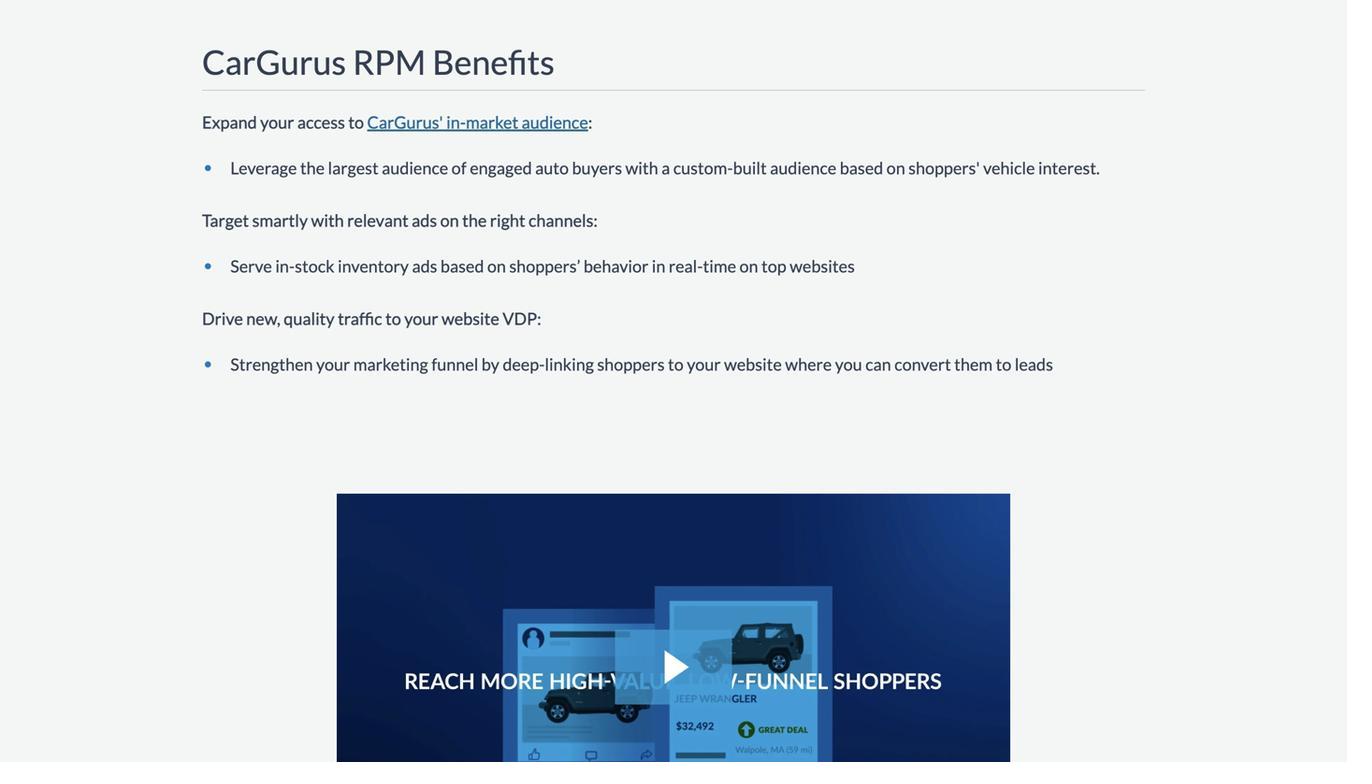 Task type: describe. For each thing, give the bounding box(es) containing it.
in
[[652, 256, 666, 276]]

built
[[733, 157, 767, 178]]

largest
[[328, 157, 379, 178]]

your right shoppers
[[687, 354, 721, 375]]

vdp:
[[503, 308, 541, 329]]

1 horizontal spatial audience
[[522, 112, 588, 132]]

top
[[762, 256, 787, 276]]

serve
[[230, 256, 272, 276]]

them
[[954, 354, 993, 375]]

0 horizontal spatial in-
[[275, 256, 295, 276]]

on left top
[[740, 256, 758, 276]]

target smartly with relevant ads on the right channels:
[[202, 210, 598, 230]]

drive new, quality traffic to your website vdp:
[[202, 308, 541, 329]]

cargurus
[[202, 42, 346, 82]]

stock
[[295, 256, 335, 276]]

your down quality
[[316, 354, 350, 375]]

0 vertical spatial based
[[840, 157, 883, 178]]

right
[[490, 210, 525, 230]]

custom-
[[673, 157, 733, 178]]

to right shoppers
[[668, 354, 684, 375]]

cargurus' in-market audience link
[[367, 112, 588, 132]]

target
[[202, 210, 249, 230]]

on down of
[[440, 210, 459, 230]]

1 vertical spatial website
[[724, 354, 782, 375]]

you
[[835, 354, 862, 375]]

interest.
[[1038, 157, 1100, 178]]

on left shoppers'
[[887, 157, 905, 178]]

market
[[466, 112, 519, 132]]

1 vertical spatial the
[[462, 210, 487, 230]]

benefits
[[432, 42, 555, 82]]

on down right on the top left of page
[[487, 256, 506, 276]]

linking
[[545, 354, 594, 375]]

ads for on
[[412, 210, 437, 230]]

your up marketing
[[404, 308, 438, 329]]

deep-
[[503, 354, 545, 375]]

shoppers'
[[909, 157, 980, 178]]

to right traffic
[[386, 308, 401, 329]]

expand
[[202, 112, 257, 132]]

vehicle
[[983, 157, 1035, 178]]



Task type: locate. For each thing, give the bounding box(es) containing it.
buyers
[[572, 157, 622, 178]]

0 horizontal spatial audience
[[382, 157, 448, 178]]

convert
[[895, 354, 951, 375]]

1 vertical spatial based
[[441, 256, 484, 276]]

cargurus rpm benefits
[[202, 42, 555, 82]]

video thumbnail image
[[337, 494, 1010, 763], [337, 494, 1010, 763]]

1 vertical spatial with
[[311, 210, 344, 230]]

leverage
[[230, 157, 297, 178]]

traffic
[[338, 308, 382, 329]]

ads right relevant
[[412, 210, 437, 230]]

your
[[260, 112, 294, 132], [404, 308, 438, 329], [316, 354, 350, 375], [687, 354, 721, 375]]

website up funnel
[[442, 308, 499, 329]]

2 horizontal spatial audience
[[770, 157, 837, 178]]

1 horizontal spatial with
[[625, 157, 658, 178]]

drive
[[202, 308, 243, 329]]

ads
[[412, 210, 437, 230], [412, 256, 437, 276]]

channels:
[[529, 210, 598, 230]]

video element
[[337, 494, 1010, 763]]

shoppers
[[597, 354, 665, 375]]

in- up of
[[446, 112, 466, 132]]

on
[[887, 157, 905, 178], [440, 210, 459, 230], [487, 256, 506, 276], [740, 256, 758, 276]]

strengthen
[[230, 354, 313, 375]]

leads
[[1015, 354, 1053, 375]]

0 vertical spatial with
[[625, 157, 658, 178]]

0 horizontal spatial the
[[300, 157, 325, 178]]

smartly
[[252, 210, 308, 230]]

your left access
[[260, 112, 294, 132]]

1 vertical spatial in-
[[275, 256, 295, 276]]

the left right on the top left of page
[[462, 210, 487, 230]]

the
[[300, 157, 325, 178], [462, 210, 487, 230]]

in- right serve
[[275, 256, 295, 276]]

to right access
[[348, 112, 364, 132]]

with right the smartly
[[311, 210, 344, 230]]

behavior
[[584, 256, 649, 276]]

ads right 'inventory'
[[412, 256, 437, 276]]

1 horizontal spatial in-
[[446, 112, 466, 132]]

access
[[297, 112, 345, 132]]

1 ads from the top
[[412, 210, 437, 230]]

quality
[[284, 308, 335, 329]]

by
[[482, 354, 499, 375]]

audience
[[522, 112, 588, 132], [382, 157, 448, 178], [770, 157, 837, 178]]

can
[[866, 354, 891, 375]]

a
[[662, 157, 670, 178]]

based down the target smartly with relevant ads on the right channels:
[[441, 256, 484, 276]]

0 horizontal spatial based
[[441, 256, 484, 276]]

0 vertical spatial ads
[[412, 210, 437, 230]]

audience right built
[[770, 157, 837, 178]]

1 vertical spatial ads
[[412, 256, 437, 276]]

0 horizontal spatial website
[[442, 308, 499, 329]]

based left shoppers'
[[840, 157, 883, 178]]

leverage the largest audience of engaged auto buyers with a custom-built audience based on shoppers' vehicle interest.
[[230, 157, 1100, 178]]

auto
[[535, 157, 569, 178]]

1 horizontal spatial website
[[724, 354, 782, 375]]

1 horizontal spatial based
[[840, 157, 883, 178]]

serve in-stock inventory ads based on shoppers' behavior in real-time on top websites
[[230, 256, 855, 276]]

rpm
[[353, 42, 426, 82]]

shoppers'
[[509, 256, 580, 276]]

audience left of
[[382, 157, 448, 178]]

:
[[588, 112, 593, 132]]

marketing
[[353, 354, 428, 375]]

2 ads from the top
[[412, 256, 437, 276]]

websites
[[790, 256, 855, 276]]

cargurus'
[[367, 112, 443, 132]]

0 vertical spatial website
[[442, 308, 499, 329]]

in-
[[446, 112, 466, 132], [275, 256, 295, 276]]

with left a
[[625, 157, 658, 178]]

inventory
[[338, 256, 409, 276]]

0 horizontal spatial with
[[311, 210, 344, 230]]

to right them
[[996, 354, 1012, 375]]

real-
[[669, 256, 703, 276]]

ads for based
[[412, 256, 437, 276]]

to
[[348, 112, 364, 132], [386, 308, 401, 329], [668, 354, 684, 375], [996, 354, 1012, 375]]

where
[[785, 354, 832, 375]]

with
[[625, 157, 658, 178], [311, 210, 344, 230]]

funnel
[[432, 354, 478, 375]]

of
[[452, 157, 467, 178]]

relevant
[[347, 210, 409, 230]]

time
[[703, 256, 736, 276]]

audience up auto
[[522, 112, 588, 132]]

website
[[442, 308, 499, 329], [724, 354, 782, 375]]

0 vertical spatial the
[[300, 157, 325, 178]]

the left largest
[[300, 157, 325, 178]]

expand your access to cargurus' in-market audience :
[[202, 112, 593, 132]]

new,
[[246, 308, 281, 329]]

1 horizontal spatial the
[[462, 210, 487, 230]]

engaged
[[470, 157, 532, 178]]

0 vertical spatial in-
[[446, 112, 466, 132]]

based
[[840, 157, 883, 178], [441, 256, 484, 276]]

strengthen your marketing funnel by deep-linking shoppers to your website where you can convert them to leads
[[230, 354, 1053, 375]]

website left where
[[724, 354, 782, 375]]



Task type: vqa. For each thing, say whether or not it's contained in the screenshot.
CarGurus'
yes



